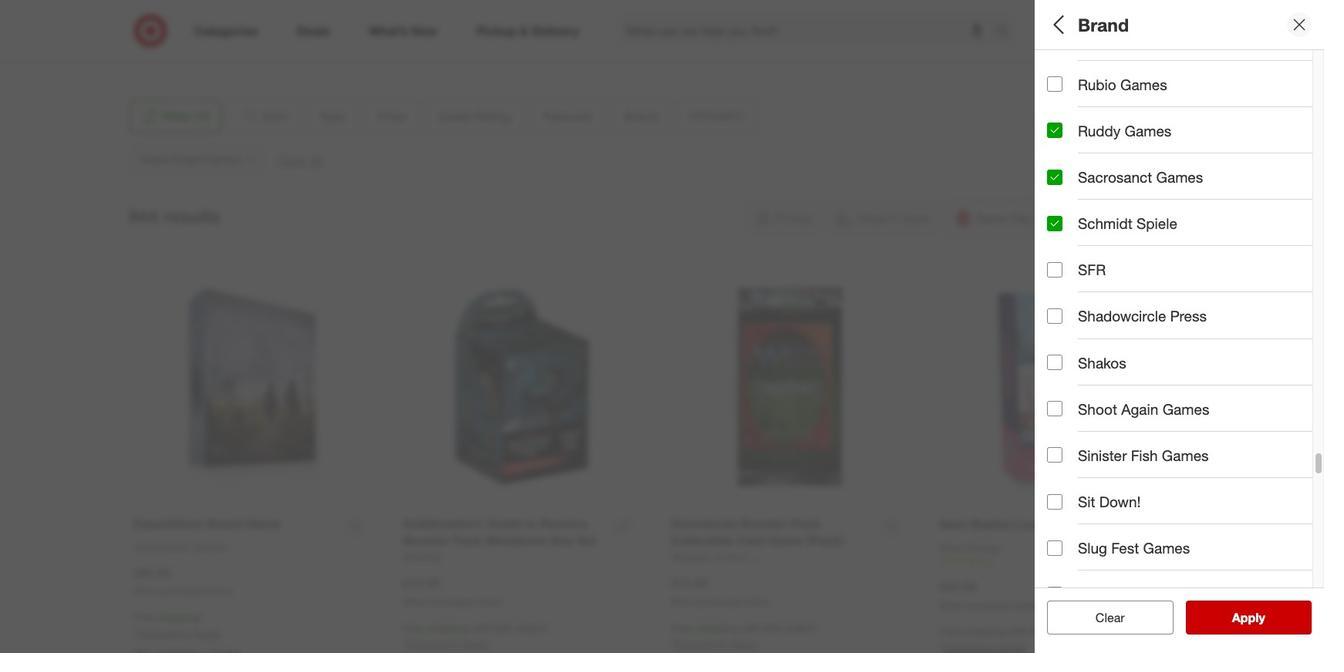 Task type: describe. For each thing, give the bounding box(es) containing it.
ruddy
[[1078, 122, 1121, 140]]

orders* for $20.99
[[1052, 625, 1087, 639]]

$15
[[1100, 135, 1118, 148]]

apply. for $15.95
[[730, 638, 759, 651]]

* down the $15.95
[[671, 638, 675, 651]]

$25;
[[1136, 135, 1157, 148]]

schmidt
[[1078, 215, 1133, 232]]

$84.95 when purchased online
[[134, 565, 232, 598]]

apply. for $18.99
[[461, 638, 490, 651]]

* down $84.95 at bottom left
[[134, 628, 138, 641]]

orders* for $18.99
[[515, 622, 550, 635]]

all filters
[[1047, 14, 1121, 35]]

purchased for $84.95
[[161, 586, 205, 598]]

Shakos checkbox
[[1047, 355, 1063, 371]]

$20.99 when purchased online
[[940, 579, 1038, 612]]

$18.99
[[403, 576, 440, 591]]

exclusions apply. button for $15.95
[[675, 637, 759, 653]]

0-
[[1047, 297, 1057, 310]]

$25
[[1160, 135, 1177, 148]]

ruddy games
[[1078, 122, 1172, 140]]

brand dialog
[[1035, 0, 1324, 654]]

all
[[1047, 14, 1069, 35]]

shipping for $20.99
[[964, 625, 1006, 639]]

when for $15.95
[[671, 597, 695, 608]]

commerce
[[168, 13, 222, 26]]

results for see results
[[1242, 610, 1282, 626]]

online for $18.99
[[476, 597, 501, 608]]

apply
[[1232, 610, 1265, 626]]

trading
[[1241, 81, 1276, 94]]

$18.99 when purchased online
[[403, 576, 501, 608]]

smirk
[[1078, 586, 1116, 604]]

$50
[[1219, 135, 1236, 148]]

search button
[[988, 14, 1025, 51]]

art
[[1072, 297, 1086, 310]]

0 horizontal spatial exclusions apply. button
[[138, 627, 222, 642]]

$15.95
[[671, 576, 708, 591]]

results for 944 results
[[163, 205, 220, 227]]

us
[[141, 44, 156, 57]]

ga
[[1314, 81, 1324, 94]]

of
[[1155, 388, 1168, 406]]

see results
[[1216, 610, 1282, 626]]

shipping inside free shipping * * exclusions apply.
[[159, 611, 200, 625]]

online for $20.99
[[1013, 600, 1038, 612]]

$20.99
[[940, 579, 977, 595]]

944 results
[[128, 205, 220, 227]]

$100;
[[1255, 135, 1281, 148]]

944
[[128, 205, 158, 227]]

Sinister Fish Games checkbox
[[1047, 448, 1063, 463]]

& inside brand 0-hr art & technology; 25th century games; 2f-spiele; 2
[[1089, 297, 1096, 310]]

fitchburg
[[141, 28, 186, 41]]

sacrosanct games
[[1078, 168, 1203, 186]]

online for $84.95
[[208, 586, 232, 598]]

shipping for $15.95
[[696, 622, 737, 635]]

with for $15.95
[[740, 622, 760, 635]]

board
[[1047, 81, 1077, 94]]

1 horizontal spatial games;
[[1146, 81, 1184, 94]]

games down $25
[[1156, 168, 1203, 186]]

1
[[988, 557, 993, 568]]

free shipping * * exclusions apply.
[[134, 611, 222, 641]]

exclusions apply. button for $18.99
[[407, 637, 490, 653]]

brand 0-hr art & technology; 25th century games; 2f-spiele; 2
[[1047, 277, 1324, 310]]

century
[[1185, 297, 1223, 310]]

include
[[1078, 388, 1126, 406]]

again
[[1121, 400, 1159, 418]]

free for $18.99
[[403, 622, 424, 635]]

games right rubio
[[1120, 75, 1167, 93]]

all filters dialog
[[1035, 0, 1324, 654]]

free inside free shipping * * exclusions apply.
[[134, 611, 156, 625]]

games right $15
[[1125, 122, 1172, 140]]

online for $15.95
[[745, 597, 769, 608]]

53719
[[208, 28, 238, 41]]

shoot
[[1078, 400, 1117, 418]]

$100
[[1284, 135, 1307, 148]]

* down "$18.99"
[[403, 638, 407, 651]]

2
[[1319, 297, 1324, 310]]

smirk & dagger
[[1078, 586, 1181, 604]]

fish
[[1131, 447, 1158, 464]]

* down $84.95 when purchased online on the left bottom
[[200, 611, 204, 625]]

all
[[1121, 610, 1133, 626]]

press
[[1170, 307, 1207, 325]]

games; inside brand 0-hr art & technology; 25th century games; 2f-spiele; 2
[[1226, 297, 1264, 310]]

brand for brand
[[1078, 14, 1129, 35]]

Shoot Again Games checkbox
[[1047, 401, 1063, 417]]

see results button
[[1186, 601, 1312, 635]]

clear all button
[[1047, 601, 1173, 635]]

shipping for $18.99
[[427, 622, 468, 635]]

price $0  –  $15; $15  –  $25; $25  –  $50; $50  –  $100; $100  –  
[[1047, 115, 1324, 148]]

2f-
[[1267, 297, 1283, 310]]

rubio
[[1078, 75, 1116, 93]]

wi
[[192, 28, 205, 41]]

sacrosanct
[[1078, 168, 1152, 186]]

apply button
[[1186, 601, 1312, 635]]

sinister fish games
[[1078, 447, 1209, 464]]

clear for clear all
[[1088, 610, 1117, 626]]

rubio games
[[1078, 75, 1167, 93]]

sinister
[[1078, 447, 1127, 464]]

stock
[[1172, 388, 1208, 406]]

search
[[988, 24, 1025, 40]]

fpo/apo
[[1047, 336, 1114, 354]]

see
[[1216, 610, 1238, 626]]

sfr
[[1078, 261, 1106, 279]]

exclusions inside free shipping * * exclusions apply.
[[138, 628, 190, 641]]

featured
[[1047, 223, 1109, 240]]

free for $20.99
[[940, 625, 961, 639]]

2835
[[141, 13, 165, 26]]

down!
[[1099, 493, 1141, 511]]

games right again
[[1163, 400, 1210, 418]]

spiele
[[1137, 215, 1178, 232]]

SFR checkbox
[[1047, 262, 1063, 278]]

purchased for $15.95
[[698, 597, 742, 608]]

hr
[[1057, 297, 1069, 310]]

Smirk & Dagger checkbox
[[1047, 587, 1063, 603]]

Schmidt Spiele checkbox
[[1047, 216, 1063, 231]]



Task type: vqa. For each thing, say whether or not it's contained in the screenshot.
the Target Circle link
no



Task type: locate. For each thing, give the bounding box(es) containing it.
exclusions apply. button down the $15.95 when purchased online
[[675, 637, 759, 653]]

with
[[471, 622, 492, 635], [740, 622, 760, 635], [1009, 625, 1029, 639]]

exclusions down $18.99 when purchased online
[[407, 638, 458, 651]]

free
[[134, 611, 156, 625], [403, 622, 424, 635], [671, 622, 693, 635], [940, 625, 961, 639]]

collectible
[[1187, 81, 1238, 94]]

,
[[186, 28, 189, 41]]

purchased inside $84.95 when purchased online
[[161, 586, 205, 598]]

slug fest games
[[1078, 540, 1190, 557]]

*
[[200, 611, 204, 625], [134, 628, 138, 641], [403, 638, 407, 651], [671, 638, 675, 651]]

2 horizontal spatial exclusions
[[675, 638, 727, 651]]

Shadowcircle Press checkbox
[[1047, 309, 1063, 324]]

0 horizontal spatial &
[[1089, 297, 1096, 310]]

with down $20.99 when purchased online
[[1009, 625, 1029, 639]]

results right see
[[1242, 610, 1282, 626]]

out
[[1130, 388, 1151, 406]]

guest rating button
[[1047, 158, 1324, 212]]

schmidt spiele
[[1078, 215, 1178, 232]]

0 horizontal spatial orders*
[[515, 622, 550, 635]]

1 clear from the left
[[1088, 610, 1117, 626]]

$15;
[[1077, 135, 1097, 148]]

0 horizontal spatial apply.
[[193, 628, 222, 641]]

when down "$18.99"
[[403, 597, 427, 608]]

1 horizontal spatial apply.
[[461, 638, 490, 651]]

free shipping with $35 orders*
[[940, 625, 1087, 639]]

exclusions down the $15.95 when purchased online
[[675, 638, 727, 651]]

shadowcircle press
[[1078, 307, 1207, 325]]

brand right 'all'
[[1078, 14, 1129, 35]]

Include out of stock checkbox
[[1047, 389, 1063, 405]]

purchased inside $18.99 when purchased online
[[429, 597, 474, 608]]

$35 for $15.95
[[763, 622, 780, 635]]

results right 944
[[163, 205, 220, 227]]

brand inside brand 0-hr art & technology; 25th century games; 2f-spiele; 2
[[1047, 277, 1089, 295]]

sit down!
[[1078, 493, 1141, 511]]

2 horizontal spatial games;
[[1226, 297, 1264, 310]]

games right fest at the bottom
[[1143, 540, 1190, 557]]

Ruddy Games checkbox
[[1047, 123, 1063, 138]]

apply. inside free shipping * * exclusions apply.
[[193, 628, 222, 641]]

brand
[[1078, 14, 1129, 35], [1047, 277, 1089, 295]]

when for $84.95
[[134, 586, 158, 598]]

online inside the $15.95 when purchased online
[[745, 597, 769, 608]]

games; left card in the top right of the page
[[1080, 81, 1117, 94]]

Sit Down! checkbox
[[1047, 494, 1063, 510]]

brand for brand 0-hr art & technology; 25th century games; 2f-spiele; 2
[[1047, 277, 1089, 295]]

2 clear from the left
[[1096, 610, 1125, 626]]

clear all
[[1088, 610, 1133, 626]]

guest
[[1047, 174, 1088, 192]]

What can we help you find? suggestions appear below search field
[[617, 14, 999, 48]]

when down the $15.95
[[671, 597, 695, 608]]

purchased inside $20.99 when purchased online
[[967, 600, 1011, 612]]

include out of stock
[[1078, 388, 1208, 406]]

games
[[1120, 75, 1167, 93], [1125, 122, 1172, 140], [1156, 168, 1203, 186], [1163, 400, 1210, 418], [1162, 447, 1209, 464], [1143, 540, 1190, 557]]

shakos
[[1078, 354, 1127, 372]]

technology;
[[1099, 297, 1157, 310]]

fpo/apo button
[[1047, 320, 1324, 374]]

clear for clear
[[1096, 610, 1125, 626]]

Sacrosanct Games checkbox
[[1047, 169, 1063, 185]]

0 vertical spatial brand
[[1078, 14, 1129, 35]]

& inside brand dialog
[[1120, 586, 1129, 604]]

when down the $20.99
[[940, 600, 964, 612]]

shadowcircle
[[1078, 307, 1166, 325]]

shipping down $20.99 when purchased online
[[964, 625, 1006, 639]]

apply. down $18.99 when purchased online
[[461, 638, 490, 651]]

$35 for $18.99
[[494, 622, 512, 635]]

1 horizontal spatial exclusions apply. button
[[407, 637, 490, 653]]

1 free shipping with $35 orders* * exclusions apply. from the left
[[403, 622, 550, 651]]

with down the $15.95 when purchased online
[[740, 622, 760, 635]]

apply.
[[193, 628, 222, 641], [461, 638, 490, 651], [730, 638, 759, 651]]

free down the $20.99
[[940, 625, 961, 639]]

purchased down "$18.99"
[[429, 597, 474, 608]]

card
[[1120, 81, 1144, 94]]

when inside the $15.95 when purchased online
[[671, 597, 695, 608]]

$35
[[494, 622, 512, 635], [763, 622, 780, 635], [1032, 625, 1049, 639]]

results inside button
[[1242, 610, 1282, 626]]

with for $18.99
[[471, 622, 492, 635]]

1 horizontal spatial orders*
[[783, 622, 818, 635]]

games;
[[1080, 81, 1117, 94], [1146, 81, 1184, 94], [1226, 297, 1264, 310]]

with for $20.99
[[1009, 625, 1029, 639]]

1 vertical spatial brand
[[1047, 277, 1089, 295]]

shipping down $18.99 when purchased online
[[427, 622, 468, 635]]

free shipping with $35 orders* * exclusions apply. down the $15.95 when purchased online
[[671, 622, 818, 651]]

slug
[[1078, 540, 1107, 557]]

rating
[[1092, 174, 1138, 192]]

when for $18.99
[[403, 597, 427, 608]]

free shipping with $35 orders* * exclusions apply. for $18.99
[[403, 622, 550, 651]]

when down $84.95 at bottom left
[[134, 586, 158, 598]]

& right 'art'
[[1089, 297, 1096, 310]]

purchased up free shipping * * exclusions apply.
[[161, 586, 205, 598]]

2 horizontal spatial orders*
[[1052, 625, 1087, 639]]

exclusions for $15.95
[[675, 638, 727, 651]]

purchased for $20.99
[[967, 600, 1011, 612]]

1 horizontal spatial with
[[740, 622, 760, 635]]

free for $15.95
[[671, 622, 693, 635]]

clear inside button
[[1096, 610, 1125, 626]]

0 horizontal spatial exclusions
[[138, 628, 190, 641]]

online inside $18.99 when purchased online
[[476, 597, 501, 608]]

with down $18.99 when purchased online
[[471, 622, 492, 635]]

shipping down the $15.95 when purchased online
[[696, 622, 737, 635]]

park
[[225, 13, 246, 26]]

shipping
[[159, 611, 200, 625], [427, 622, 468, 635], [696, 622, 737, 635], [964, 625, 1006, 639]]

2 horizontal spatial with
[[1009, 625, 1029, 639]]

shipping down $84.95 when purchased online on the left bottom
[[159, 611, 200, 625]]

& up all
[[1120, 586, 1129, 604]]

0 horizontal spatial results
[[163, 205, 220, 227]]

$35 for $20.99
[[1032, 625, 1049, 639]]

free down the $15.95
[[671, 622, 693, 635]]

$50;
[[1195, 135, 1216, 148]]

when inside $18.99 when purchased online
[[403, 597, 427, 608]]

orders*
[[515, 622, 550, 635], [783, 622, 818, 635], [1052, 625, 1087, 639]]

purchased down the $20.99
[[967, 600, 1011, 612]]

exclusions apply. button down $84.95 when purchased online on the left bottom
[[138, 627, 222, 642]]

$35 down "smirk & dagger" checkbox
[[1032, 625, 1049, 639]]

25th
[[1160, 297, 1182, 310]]

purchased down the $15.95
[[698, 597, 742, 608]]

2835 commerce park drive fitchburg , wi 53719 us
[[141, 13, 274, 57]]

shoot again games
[[1078, 400, 1210, 418]]

exclusions apply. button down $18.99 when purchased online
[[407, 637, 490, 653]]

brand up hr
[[1047, 277, 1089, 295]]

brand inside dialog
[[1078, 14, 1129, 35]]

Rubio Games checkbox
[[1047, 77, 1063, 92]]

filters
[[1073, 14, 1121, 35]]

free shipping with $35 orders* * exclusions apply. for $15.95
[[671, 622, 818, 651]]

2 free shipping with $35 orders* * exclusions apply. from the left
[[671, 622, 818, 651]]

spiele;
[[1283, 297, 1316, 310]]

$15.95 when purchased online
[[671, 576, 769, 608]]

games right fish
[[1162, 447, 1209, 464]]

clear inside 'button'
[[1088, 610, 1117, 626]]

1 vertical spatial &
[[1120, 586, 1129, 604]]

1 link
[[940, 556, 1178, 569]]

games; right card in the top right of the page
[[1146, 81, 1184, 94]]

free down "$18.99"
[[403, 622, 424, 635]]

orders* for $15.95
[[783, 622, 818, 635]]

0 horizontal spatial free shipping with $35 orders* * exclusions apply.
[[403, 622, 550, 651]]

0 vertical spatial &
[[1089, 297, 1096, 310]]

when
[[134, 586, 158, 598], [403, 597, 427, 608], [671, 597, 695, 608], [940, 600, 964, 612]]

$84.95
[[134, 565, 171, 581]]

exclusions down $84.95 when purchased online on the left bottom
[[138, 628, 190, 641]]

purchased inside the $15.95 when purchased online
[[698, 597, 742, 608]]

free down $84.95 at bottom left
[[134, 611, 156, 625]]

2 horizontal spatial apply.
[[730, 638, 759, 651]]

0 horizontal spatial $35
[[494, 622, 512, 635]]

exclusions for $18.99
[[407, 638, 458, 651]]

2 horizontal spatial $35
[[1032, 625, 1049, 639]]

1 horizontal spatial free shipping with $35 orders* * exclusions apply.
[[671, 622, 818, 651]]

guest rating
[[1047, 174, 1138, 192]]

type
[[1047, 61, 1080, 78]]

$35 down $18.99 when purchased online
[[494, 622, 512, 635]]

when inside $20.99 when purchased online
[[940, 600, 964, 612]]

fest
[[1111, 540, 1139, 557]]

1 horizontal spatial results
[[1242, 610, 1282, 626]]

when inside $84.95 when purchased online
[[134, 586, 158, 598]]

$0
[[1047, 135, 1059, 148]]

online inside $20.99 when purchased online
[[1013, 600, 1038, 612]]

0 horizontal spatial games;
[[1080, 81, 1117, 94]]

1 vertical spatial results
[[1242, 610, 1282, 626]]

apply. down the $15.95 when purchased online
[[730, 638, 759, 651]]

1 horizontal spatial exclusions
[[407, 638, 458, 651]]

free shipping with $35 orders* * exclusions apply. down $18.99 when purchased online
[[403, 622, 550, 651]]

0 horizontal spatial with
[[471, 622, 492, 635]]

when for $20.99
[[940, 600, 964, 612]]

Slug Fest Games checkbox
[[1047, 541, 1063, 556]]

2 horizontal spatial exclusions apply. button
[[675, 637, 759, 653]]

$35 down the $15.95 when purchased online
[[763, 622, 780, 635]]

0 vertical spatial results
[[163, 205, 220, 227]]

online inside $84.95 when purchased online
[[208, 586, 232, 598]]

1 horizontal spatial &
[[1120, 586, 1129, 604]]

purchased for $18.99
[[429, 597, 474, 608]]

free shipping with $35 orders* * exclusions apply.
[[403, 622, 550, 651], [671, 622, 818, 651]]

apply. down $84.95 when purchased online on the left bottom
[[193, 628, 222, 641]]

featured button
[[1047, 212, 1324, 266]]

type board games; card games; collectible trading cards; ga
[[1047, 61, 1324, 94]]

clear button
[[1047, 601, 1173, 635]]

1 horizontal spatial $35
[[763, 622, 780, 635]]

cards;
[[1279, 81, 1311, 94]]

exclusions apply. button
[[138, 627, 222, 642], [407, 637, 490, 653], [675, 637, 759, 653]]

dagger
[[1133, 586, 1181, 604]]

games; left '2f-'
[[1226, 297, 1264, 310]]

drive
[[249, 13, 274, 26]]



